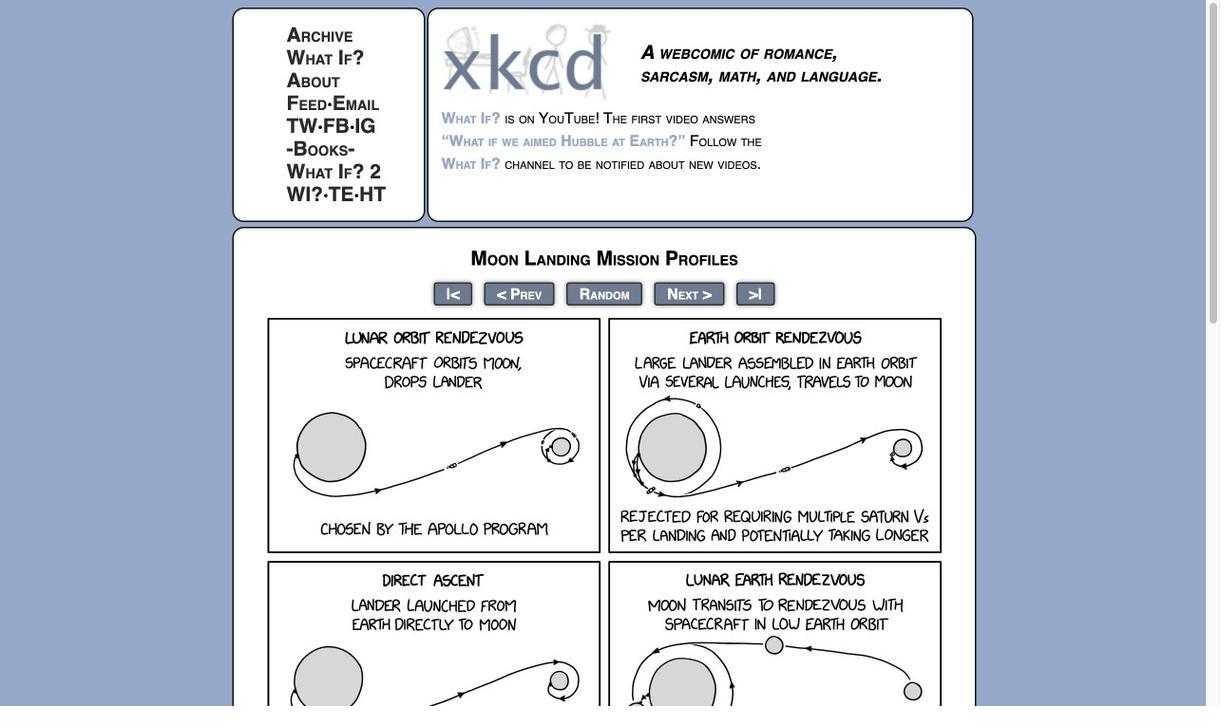 Task type: vqa. For each thing, say whether or not it's contained in the screenshot.
Selected Comics image
no



Task type: locate. For each thing, give the bounding box(es) containing it.
xkcd.com logo image
[[441, 22, 617, 101]]

moon landing mission profiles image
[[267, 318, 941, 707]]



